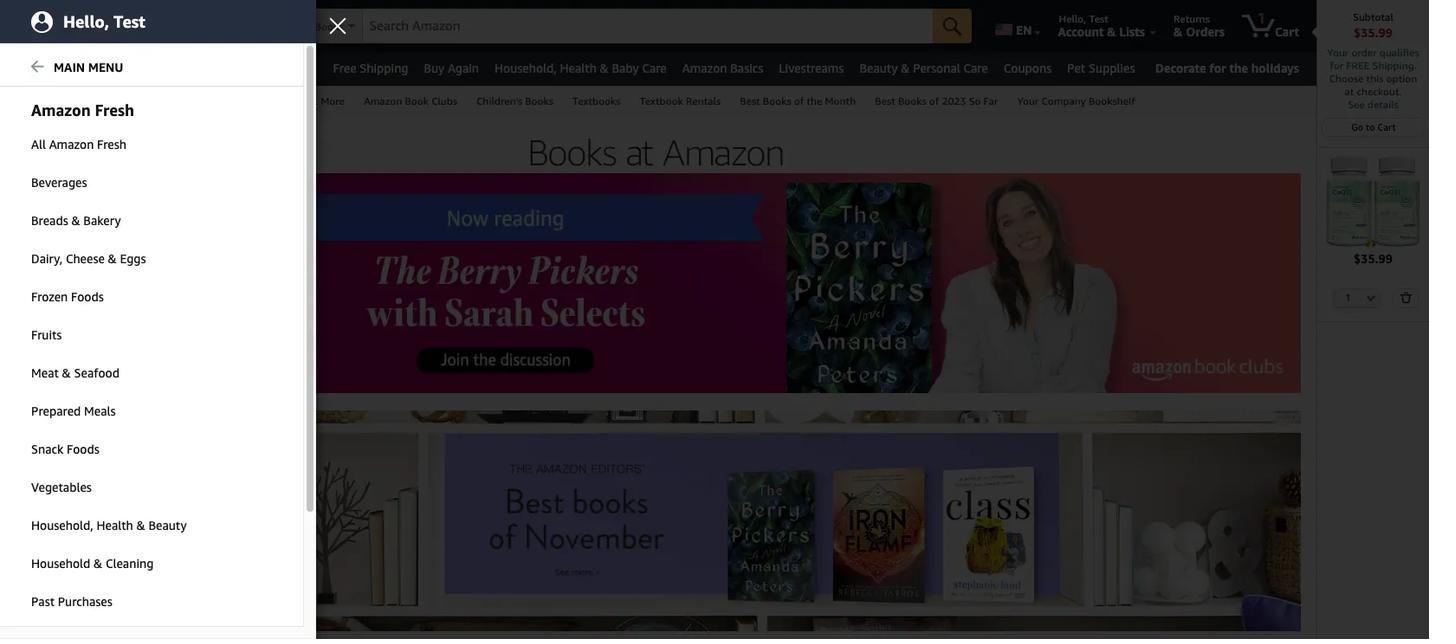 Task type: describe. For each thing, give the bounding box(es) containing it.
your company bookshelf link
[[1008, 87, 1145, 113]]

buy
[[424, 61, 445, 75]]

in inside read with pride deals in books
[[54, 383, 62, 395]]

amazon for amazon basics
[[682, 61, 727, 75]]

go to cart link
[[1323, 119, 1424, 136]]

the for best books of the month best books of 2023 so far celebrity picks books by black writers
[[91, 289, 106, 301]]

book for review
[[65, 443, 89, 456]]

advanced search
[[71, 94, 151, 107]]

to for go to cart
[[1366, 121, 1375, 133]]

0 horizontal spatial best books of 2023 so far link
[[24, 305, 148, 317]]

textbooks link
[[563, 87, 630, 113]]

books down frozen foods
[[48, 305, 77, 317]]

1 vertical spatial 1
[[1345, 292, 1351, 303]]

so inside best books of the month best books of 2023 so far celebrity picks books by black writers
[[117, 305, 130, 317]]

personal
[[913, 61, 960, 75]]

meat
[[31, 366, 59, 380]]

far inside navigation navigation
[[984, 94, 998, 107]]

update
[[133, 24, 174, 39]]

to inside hispanic and latino stories books in spanish back to school books children's books
[[50, 243, 59, 255]]

hispanic
[[24, 211, 64, 223]]

meat & seafood
[[31, 366, 120, 380]]

best for best books of the month
[[740, 94, 760, 107]]

0 vertical spatial the
[[1230, 61, 1248, 75]]

books inside read with pride deals in books
[[65, 383, 94, 395]]

0 vertical spatial best books of 2023 so far link
[[866, 87, 1008, 113]]

snack foods link
[[0, 431, 303, 468]]

your order qualifies for free shipping. choose this option at checkout. see details
[[1327, 46, 1419, 111]]

all amazon fresh
[[31, 137, 126, 152]]

decorate for the holidays
[[1155, 61, 1299, 75]]

amazon for amazon book clubs
[[364, 94, 402, 107]]

search
[[120, 94, 151, 107]]

children's books
[[476, 94, 553, 107]]

go to cart
[[1351, 121, 1396, 133]]

again
[[448, 61, 479, 75]]

see details link
[[1326, 98, 1421, 111]]

0 horizontal spatial 1
[[1258, 10, 1266, 27]]

1 vertical spatial textbook rentals link
[[24, 598, 104, 610]]

90005
[[254, 12, 285, 25]]

in down deals in books link
[[46, 409, 56, 422]]

blog
[[129, 443, 150, 456]]

this
[[1366, 72, 1384, 85]]

beauty & personal care
[[860, 61, 988, 75]]

basics
[[730, 61, 763, 75]]

breads
[[31, 213, 68, 228]]

your for your company bookshelf
[[1017, 94, 1039, 107]]

all for all
[[36, 61, 52, 76]]

0 horizontal spatial hello, test
[[63, 12, 145, 31]]

amazon basics link
[[675, 56, 771, 81]]

celebrity
[[24, 320, 65, 333]]

1 vertical spatial textbooks
[[16, 563, 71, 576]]

coupons link
[[996, 56, 1060, 81]]

menu
[[88, 60, 123, 74]]

dropdown image
[[1367, 294, 1376, 301]]

for inside decorate for the holidays link
[[1210, 61, 1226, 75]]

checkout.
[[1357, 85, 1402, 98]]

en link
[[985, 4, 1049, 48]]

by
[[56, 336, 67, 348]]

of for best books of 2023 so far
[[929, 94, 939, 107]]

health for beauty
[[97, 518, 133, 533]]

los
[[196, 12, 212, 25]]

textbook rentals
[[640, 94, 721, 107]]

purchases
[[58, 594, 112, 609]]

past purchases link
[[0, 584, 303, 620]]

main menu
[[54, 60, 123, 74]]

details
[[1368, 98, 1399, 111]]

subtotal $35.99
[[1353, 10, 1394, 40]]

fruits link
[[0, 317, 303, 353]]

read with pride deals in books
[[24, 367, 98, 395]]

best books of november image
[[199, 411, 1301, 631]]

foods for snack foods
[[67, 442, 99, 456]]

start a new series
[[24, 521, 111, 534]]

cleaning
[[106, 556, 154, 571]]

delivering to los angeles 90005 update location
[[133, 12, 285, 39]]

0 horizontal spatial test
[[114, 12, 145, 31]]

books%20at%20amazon image
[[295, 126, 1022, 173]]

0 horizontal spatial children's books link
[[24, 258, 102, 270]]

returns
[[1174, 12, 1210, 25]]

none submit inside books search box
[[933, 9, 972, 43]]

2023 inside best books of the month best books of 2023 so far celebrity picks books by black writers
[[91, 305, 114, 317]]

prepared meals link
[[0, 393, 303, 430]]

books up back at left top
[[24, 227, 53, 239]]

textbook for textbook rentals kindle etextbooks
[[24, 598, 66, 610]]

hello, inside navigation navigation
[[1059, 12, 1086, 25]]

for inside your order qualifies for free shipping. choose this option at checkout. see details
[[1330, 59, 1344, 72]]

popular
[[16, 177, 58, 190]]

clubs
[[431, 94, 457, 107]]

books up hispanic and latino stories link
[[74, 177, 108, 190]]

far inside best books of the month best books of 2023 so far celebrity picks books by black writers
[[133, 305, 148, 317]]

all for all amazon fresh
[[31, 137, 46, 152]]

of for best books of the month best books of 2023 so far celebrity picks books by black writers
[[80, 289, 88, 301]]

household & cleaning link
[[0, 546, 303, 582]]

books down household, health & baby care link
[[525, 94, 553, 107]]

beauty inside navigation navigation
[[860, 61, 898, 75]]

coupons
[[1004, 61, 1052, 75]]

snack
[[31, 442, 64, 456]]

pet supplies
[[1067, 61, 1135, 75]]

more in books
[[16, 409, 93, 422]]

amazon
[[31, 100, 91, 120]]

1 care from the left
[[642, 61, 667, 75]]

of for best books of the month
[[794, 94, 804, 107]]

children's inside hispanic and latino stories books in spanish back to school books children's books
[[24, 258, 70, 270]]

club
[[51, 490, 72, 502]]

beverages link
[[0, 165, 303, 201]]

rentals for textbook rentals kindle etextbooks
[[69, 598, 104, 610]]

best books of 2023 so far
[[875, 94, 998, 107]]

household
[[31, 556, 90, 571]]

hispanic and latino stories books in spanish back to school books children's books
[[24, 211, 151, 270]]

the for best books of the month
[[807, 94, 822, 107]]

more inside navigation navigation
[[321, 94, 345, 107]]

option
[[1386, 72, 1417, 85]]

book inside amazon books on twitter book club picks
[[24, 490, 48, 502]]

advanced
[[71, 94, 117, 107]]

pride
[[73, 367, 98, 379]]

health for baby
[[560, 61, 597, 75]]

breads & bakery
[[31, 213, 121, 228]]

books down celebrity
[[24, 336, 53, 348]]

0 vertical spatial children's books link
[[467, 87, 563, 113]]

review
[[92, 443, 126, 456]]

best sellers & more
[[253, 94, 345, 107]]

all amazon fresh link
[[0, 126, 303, 163]]

books down 'beauty & personal care' link
[[898, 94, 927, 107]]

choose
[[1329, 72, 1364, 85]]

en
[[1016, 23, 1032, 37]]

books by black writers link
[[24, 336, 131, 348]]

books down bakery
[[96, 243, 125, 255]]

holiday deals
[[68, 61, 143, 75]]

0 horizontal spatial beauty
[[148, 518, 187, 533]]

1 horizontal spatial cart
[[1378, 121, 1396, 133]]

1 horizontal spatial textbook rentals link
[[630, 87, 730, 113]]

baby
[[612, 61, 639, 75]]

your for your order qualifies for free shipping. choose this option at checkout. see details
[[1327, 46, 1349, 59]]

in right popular
[[61, 177, 71, 190]]

shipping
[[360, 61, 408, 75]]

start a new series link
[[24, 521, 111, 534]]

textbook rentals kindle etextbooks
[[24, 598, 109, 625]]



Task type: vqa. For each thing, say whether or not it's contained in the screenshot.
Large 'Button'
no



Task type: locate. For each thing, give the bounding box(es) containing it.
1 horizontal spatial rentals
[[686, 94, 721, 107]]

book left club
[[24, 490, 48, 502]]

0 horizontal spatial household,
[[31, 518, 93, 533]]

your inside your order qualifies for free shipping. choose this option at checkout. see details
[[1327, 46, 1349, 59]]

rentals for textbook rentals
[[686, 94, 721, 107]]

angeles
[[214, 12, 252, 25]]

1 vertical spatial all
[[31, 137, 46, 152]]

delivering
[[133, 12, 180, 25]]

vegetables
[[31, 480, 92, 495]]

hello, test
[[63, 12, 145, 31], [1059, 12, 1109, 25]]

rentals down amazon basics link
[[686, 94, 721, 107]]

1 horizontal spatial deals
[[113, 61, 143, 75]]

textbook inside textbook rentals kindle etextbooks
[[24, 598, 66, 610]]

more down free
[[321, 94, 345, 107]]

twitter
[[111, 475, 142, 487]]

0 horizontal spatial so
[[117, 305, 130, 317]]

2023 down personal
[[942, 94, 966, 107]]

1 left dropdown 'icon'
[[1345, 292, 1351, 303]]

dairy, cheese & eggs
[[31, 251, 146, 266]]

1 vertical spatial textbook
[[24, 598, 66, 610]]

textbook rentals link up the etextbooks
[[24, 598, 104, 610]]

2 horizontal spatial the
[[1230, 61, 1248, 75]]

amazon book clubs
[[364, 94, 457, 107]]

hello, test inside navigation navigation
[[1059, 12, 1109, 25]]

test left lists
[[1089, 12, 1109, 25]]

for right decorate
[[1210, 61, 1226, 75]]

amazon books on twitter link
[[24, 475, 142, 487]]

account
[[1058, 24, 1104, 39]]

0 vertical spatial far
[[984, 94, 998, 107]]

amazon up the textbook rentals on the top of the page
[[682, 61, 727, 75]]

month down eggs
[[109, 289, 138, 301]]

shipping.
[[1373, 59, 1417, 72]]

best books of the month link down the livestreams link
[[730, 87, 866, 113]]

0 horizontal spatial to
[[50, 243, 59, 255]]

for left free on the right of the page
[[1330, 59, 1344, 72]]

of down personal
[[929, 94, 939, 107]]

0 horizontal spatial your
[[1017, 94, 1039, 107]]

so up writers
[[117, 305, 130, 317]]

1 horizontal spatial children's books link
[[467, 87, 563, 113]]

0 vertical spatial household,
[[495, 61, 557, 75]]

children's books link down again in the left of the page
[[467, 87, 563, 113]]

0 horizontal spatial month
[[109, 289, 138, 301]]

book club picks link
[[24, 490, 100, 502]]

writers
[[98, 336, 131, 348]]

0 horizontal spatial the
[[91, 289, 106, 301]]

1 horizontal spatial hello,
[[1059, 12, 1086, 25]]

month inside navigation navigation
[[825, 94, 856, 107]]

eggs
[[120, 251, 146, 266]]

books down deals in books link
[[59, 409, 93, 422]]

1 vertical spatial the
[[807, 94, 822, 107]]

prepared
[[31, 404, 81, 418]]

0 horizontal spatial for
[[1210, 61, 1226, 75]]

sellers
[[276, 94, 308, 107]]

0 horizontal spatial textbook rentals link
[[24, 598, 104, 610]]

month for best books of the month
[[825, 94, 856, 107]]

care right baby
[[642, 61, 667, 75]]

books up free
[[315, 20, 343, 33]]

deals inside navigation navigation
[[113, 61, 143, 75]]

to left los
[[183, 12, 193, 25]]

0 vertical spatial textbook rentals link
[[630, 87, 730, 113]]

1 horizontal spatial your
[[1327, 46, 1349, 59]]

best books of the month best books of 2023 so far celebrity picks books by black writers
[[24, 289, 148, 348]]

hello, up pet
[[1059, 12, 1086, 25]]

more
[[321, 94, 345, 107], [16, 409, 42, 422]]

textbook for textbook rentals
[[640, 94, 683, 107]]

hello, up main menu
[[63, 12, 109, 31]]

foods right frozen
[[71, 289, 104, 304]]

your down the coupons link
[[1017, 94, 1039, 107]]

qualifies
[[1380, 46, 1419, 59]]

livestreams link
[[771, 56, 852, 81]]

0 vertical spatial textbooks
[[572, 94, 621, 107]]

beauty
[[860, 61, 898, 75], [148, 518, 187, 533]]

book right snack
[[65, 443, 89, 456]]

2023 up writers
[[91, 305, 114, 317]]

best books of the month link down cheese
[[24, 289, 138, 301]]

1 vertical spatial to
[[1366, 121, 1375, 133]]

1 horizontal spatial to
[[183, 12, 193, 25]]

1 horizontal spatial best books of 2023 so far link
[[866, 87, 1008, 113]]

health inside household, health & baby care link
[[560, 61, 597, 75]]

lists
[[1119, 24, 1145, 39]]

textbooks down household, health & baby care link
[[572, 94, 621, 107]]

health up "textbooks" link
[[560, 61, 597, 75]]

0 horizontal spatial care
[[642, 61, 667, 75]]

0 vertical spatial all
[[36, 61, 52, 76]]

the inside best books of the month best books of 2023 so far celebrity picks books by black writers
[[91, 289, 106, 301]]

1 vertical spatial best books of the month link
[[24, 289, 138, 301]]

health up cleaning
[[97, 518, 133, 533]]

amazon up club
[[24, 475, 62, 487]]

1 vertical spatial your
[[1017, 94, 1039, 107]]

in up "back to school books" link
[[56, 227, 64, 239]]

health inside household, health & beauty link
[[97, 518, 133, 533]]

fresh
[[97, 137, 126, 152]]

to for delivering to los angeles 90005 update location
[[183, 12, 193, 25]]

holiday deals link
[[60, 56, 151, 81]]

the left holidays
[[1230, 61, 1248, 75]]

black
[[70, 336, 95, 348]]

& inside returns & orders
[[1174, 24, 1183, 39]]

beauty down vegetables 'link'
[[148, 518, 187, 533]]

0 horizontal spatial book
[[24, 490, 48, 502]]

pet supplies link
[[1060, 56, 1143, 81]]

1 vertical spatial children's
[[24, 258, 70, 270]]

foods for frozen foods
[[71, 289, 104, 304]]

1 vertical spatial beauty
[[148, 518, 187, 533]]

textbook up 'books%20at%20amazon' image
[[640, 94, 683, 107]]

0 horizontal spatial rentals
[[69, 598, 104, 610]]

beverages
[[31, 175, 87, 190]]

1 vertical spatial far
[[133, 305, 148, 317]]

0 horizontal spatial deals
[[24, 383, 51, 395]]

children's books link down "back to school books" link
[[24, 258, 102, 270]]

children's down again in the left of the page
[[476, 94, 522, 107]]

so inside navigation navigation
[[969, 94, 981, 107]]

$35.99 inside subtotal $35.99
[[1354, 25, 1393, 40]]

holiday
[[68, 61, 110, 75]]

0 horizontal spatial children's
[[24, 258, 70, 270]]

books down meat & seafood
[[65, 383, 94, 395]]

1 vertical spatial deals
[[24, 383, 51, 395]]

to inside the delivering to los angeles 90005 update location
[[183, 12, 193, 25]]

best inside best sellers & more link
[[253, 94, 274, 107]]

best books of 2023 so far link down frozen foods
[[24, 305, 148, 317]]

so
[[969, 94, 981, 107], [117, 305, 130, 317]]

main menu link
[[0, 49, 303, 87]]

0 vertical spatial cart
[[1275, 24, 1299, 39]]

2 vertical spatial book
[[24, 490, 48, 502]]

0 vertical spatial foods
[[71, 289, 104, 304]]

health
[[560, 61, 597, 75], [97, 518, 133, 533]]

new
[[58, 521, 79, 534]]

all button
[[10, 52, 60, 86]]

$35.99
[[1354, 25, 1393, 40], [1354, 251, 1393, 266]]

hello, test up menu
[[63, 12, 145, 31]]

0 vertical spatial to
[[183, 12, 193, 25]]

2023 inside navigation navigation
[[942, 94, 966, 107]]

snack foods
[[31, 442, 99, 456]]

textbook inside navigation navigation
[[640, 94, 683, 107]]

children's down back at left top
[[24, 258, 70, 270]]

fruits
[[31, 327, 62, 342]]

$35.99 up dropdown 'icon'
[[1354, 251, 1393, 266]]

foods up the amazon books on twitter link
[[67, 442, 99, 456]]

in inside hispanic and latino stories books in spanish back to school books children's books
[[56, 227, 64, 239]]

best books of the month
[[740, 94, 856, 107]]

dairy,
[[31, 251, 63, 266]]

groceries link
[[247, 56, 325, 81]]

1 vertical spatial month
[[109, 289, 138, 301]]

delete image
[[1400, 292, 1412, 303]]

1 horizontal spatial test
[[1089, 12, 1109, 25]]

free
[[1346, 59, 1370, 72]]

0 vertical spatial 2023
[[942, 94, 966, 107]]

holidays
[[1251, 61, 1299, 75]]

2023
[[942, 94, 966, 107], [91, 305, 114, 317]]

navigation navigation
[[0, 0, 1429, 639]]

all inside all amazon fresh link
[[31, 137, 46, 152]]

$35.99 down subtotal
[[1354, 25, 1393, 40]]

2 vertical spatial the
[[91, 289, 106, 301]]

1 vertical spatial book
[[65, 443, 89, 456]]

test inside navigation navigation
[[1089, 12, 1109, 25]]

amazon for amazon book review blog
[[24, 443, 62, 456]]

0 horizontal spatial hello,
[[63, 12, 109, 31]]

best for best books of 2023 so far
[[875, 94, 895, 107]]

read with pride link
[[24, 367, 98, 379]]

1 vertical spatial cart
[[1378, 121, 1396, 133]]

to
[[183, 12, 193, 25], [1366, 121, 1375, 133], [50, 243, 59, 255]]

1 horizontal spatial so
[[969, 94, 981, 107]]

0 vertical spatial more
[[321, 94, 345, 107]]

frozen foods link
[[0, 279, 303, 315]]

deals up search
[[113, 61, 143, 75]]

amazon inside amazon books on twitter book club picks
[[24, 475, 62, 487]]

1 vertical spatial $35.99
[[1354, 251, 1393, 266]]

picks inside amazon books on twitter book club picks
[[75, 490, 100, 502]]

0 vertical spatial your
[[1327, 46, 1349, 59]]

picks inside best books of the month best books of 2023 so far celebrity picks books by black writers
[[68, 320, 93, 333]]

books inside amazon books on twitter book club picks
[[65, 475, 94, 487]]

0 vertical spatial picks
[[68, 320, 93, 333]]

books up celebrity picks link
[[48, 289, 77, 301]]

amazon
[[682, 61, 727, 75], [364, 94, 402, 107], [49, 137, 94, 152], [24, 443, 62, 456], [24, 475, 62, 487]]

deals inside read with pride deals in books
[[24, 383, 51, 395]]

hello, test up pet
[[1059, 12, 1109, 25]]

0 vertical spatial rentals
[[686, 94, 721, 107]]

0 horizontal spatial best books of the month link
[[24, 289, 138, 301]]

amazon book review blog
[[24, 443, 150, 456]]

free shipping link
[[325, 56, 416, 81]]

the down dairy, cheese & eggs
[[91, 289, 106, 301]]

book inside navigation navigation
[[405, 94, 429, 107]]

deals down read on the left bottom of page
[[24, 383, 51, 395]]

books down school
[[73, 258, 102, 270]]

1 vertical spatial more
[[16, 409, 42, 422]]

amazon down shipping
[[364, 94, 402, 107]]

of down the livestreams link
[[794, 94, 804, 107]]

1 horizontal spatial textbooks
[[572, 94, 621, 107]]

books inside books link
[[23, 94, 52, 107]]

0 vertical spatial beauty
[[860, 61, 898, 75]]

books down all button
[[23, 94, 52, 107]]

book left "clubs"
[[405, 94, 429, 107]]

your left order
[[1327, 46, 1349, 59]]

1 horizontal spatial best books of the month link
[[730, 87, 866, 113]]

best for best sellers & more
[[253, 94, 274, 107]]

read
[[24, 367, 49, 379]]

2 horizontal spatial book
[[405, 94, 429, 107]]

past purchases
[[31, 594, 112, 609]]

book for clubs
[[405, 94, 429, 107]]

household, inside navigation navigation
[[495, 61, 557, 75]]

month down the livestreams link
[[825, 94, 856, 107]]

far down the coupons link
[[984, 94, 998, 107]]

best books of 2023 so far link down personal
[[866, 87, 1008, 113]]

test up menu
[[114, 12, 145, 31]]

household, health & beauty link
[[0, 508, 303, 544]]

all up popular
[[31, 137, 46, 152]]

of right frozen
[[80, 289, 88, 301]]

rentals up the etextbooks
[[69, 598, 104, 610]]

0 vertical spatial 1
[[1258, 10, 1266, 27]]

order
[[1352, 46, 1377, 59]]

1 horizontal spatial for
[[1330, 59, 1344, 72]]

month inside best books of the month best books of 2023 so far celebrity picks books by black writers
[[109, 289, 138, 301]]

of
[[794, 94, 804, 107], [929, 94, 939, 107], [80, 289, 88, 301], [80, 305, 88, 317]]

0 vertical spatial best books of the month link
[[730, 87, 866, 113]]

to down books in spanish link
[[50, 243, 59, 255]]

1 horizontal spatial month
[[825, 94, 856, 107]]

to right go
[[1366, 121, 1375, 133]]

past
[[31, 594, 55, 609]]

textbooks inside navigation navigation
[[572, 94, 621, 107]]

textbooks
[[572, 94, 621, 107], [16, 563, 71, 576]]

the down the livestreams link
[[807, 94, 822, 107]]

so down 'beauty & personal care' link
[[969, 94, 981, 107]]

spanish
[[67, 227, 105, 239]]

school
[[62, 243, 94, 255]]

1 horizontal spatial children's
[[476, 94, 522, 107]]

2 vertical spatial to
[[50, 243, 59, 255]]

textbook
[[640, 94, 683, 107], [24, 598, 66, 610]]

books inside books search box
[[315, 20, 343, 33]]

1 up holidays
[[1258, 10, 1266, 27]]

textbook rentals link
[[630, 87, 730, 113], [24, 598, 104, 610]]

0 vertical spatial textbook
[[640, 94, 683, 107]]

2 care from the left
[[964, 61, 988, 75]]

returns & orders
[[1174, 12, 1225, 39]]

1 horizontal spatial 1
[[1345, 292, 1351, 303]]

1 vertical spatial children's books link
[[24, 258, 102, 270]]

1 vertical spatial rentals
[[69, 598, 104, 610]]

books in spanish link
[[24, 227, 105, 239]]

care right personal
[[964, 61, 988, 75]]

far
[[984, 94, 998, 107], [133, 305, 148, 317]]

household, for household, health & beauty
[[31, 518, 93, 533]]

1 horizontal spatial far
[[984, 94, 998, 107]]

household,
[[495, 61, 557, 75], [31, 518, 93, 533]]

amazon down amazon
[[49, 137, 94, 152]]

seafood
[[74, 366, 120, 380]]

None submit
[[933, 9, 972, 43]]

month for best books of the month best books of 2023 so far celebrity picks books by black writers
[[109, 289, 138, 301]]

picks down the amazon books on twitter link
[[75, 490, 100, 502]]

more up snack
[[16, 409, 42, 422]]

rentals inside navigation navigation
[[686, 94, 721, 107]]

beauty left personal
[[860, 61, 898, 75]]

of down frozen foods
[[80, 305, 88, 317]]

household, for household, health & baby care
[[495, 61, 557, 75]]

0 vertical spatial so
[[969, 94, 981, 107]]

children's inside navigation navigation
[[476, 94, 522, 107]]

rentals
[[686, 94, 721, 107], [69, 598, 104, 610]]

amazon book clubs link
[[354, 87, 467, 113]]

buy again link
[[416, 56, 487, 81]]

1 vertical spatial so
[[117, 305, 130, 317]]

0 vertical spatial $35.99
[[1354, 25, 1393, 40]]

amazon image
[[16, 16, 100, 42]]

rentals inside textbook rentals kindle etextbooks
[[69, 598, 104, 610]]

1 horizontal spatial care
[[964, 61, 988, 75]]

0 vertical spatial month
[[825, 94, 856, 107]]

1 horizontal spatial household,
[[495, 61, 557, 75]]

kindle
[[24, 613, 53, 625]]

account & lists
[[1058, 24, 1145, 39]]

on
[[97, 475, 109, 487]]

subtotal
[[1353, 10, 1394, 23]]

1 vertical spatial picks
[[75, 490, 100, 502]]

groceries
[[255, 61, 306, 75]]

1 vertical spatial household,
[[31, 518, 93, 533]]

all left main
[[36, 61, 52, 76]]

books
[[315, 20, 343, 33], [23, 94, 52, 107], [525, 94, 553, 107], [763, 94, 791, 107], [898, 94, 927, 107], [74, 177, 108, 190], [24, 227, 53, 239], [96, 243, 125, 255], [73, 258, 102, 270], [48, 289, 77, 301], [48, 305, 77, 317], [24, 336, 53, 348], [65, 383, 94, 395], [59, 409, 93, 422], [65, 475, 94, 487]]

now reading. bright young women with sarah selects. join the discussion. image
[[199, 173, 1301, 394]]

cart down details
[[1378, 121, 1396, 133]]

far down eggs
[[133, 305, 148, 317]]

1 horizontal spatial beauty
[[860, 61, 898, 75]]

advanced search link
[[62, 87, 161, 113]]

books down the basics
[[763, 94, 791, 107]]

deals
[[113, 61, 143, 75], [24, 383, 51, 395]]

all inside all button
[[36, 61, 52, 76]]

2 horizontal spatial to
[[1366, 121, 1375, 133]]

Books search field
[[306, 9, 972, 45]]

textbook up kindle
[[24, 598, 66, 610]]

coq10 600mg softgels | high absorption coq10 ubiquinol supplement | reduced form enhanced with vitamin e &amp; omega 3 6 9 | antioxidant powerhouse good for health | 120 softgels image
[[1326, 155, 1421, 250]]

picks up 'black'
[[68, 320, 93, 333]]

1 vertical spatial 2023
[[91, 305, 114, 317]]

books left on
[[65, 475, 94, 487]]

0 vertical spatial book
[[405, 94, 429, 107]]

1 horizontal spatial health
[[560, 61, 597, 75]]

0 vertical spatial deals
[[113, 61, 143, 75]]

fresh
[[95, 100, 134, 120]]

0 horizontal spatial cart
[[1275, 24, 1299, 39]]

decorate
[[1155, 61, 1206, 75]]

0 horizontal spatial more
[[16, 409, 42, 422]]

textbooks up past
[[16, 563, 71, 576]]

company
[[1042, 94, 1086, 107]]

textbook rentals link down amazon basics link
[[630, 87, 730, 113]]

household & cleaning
[[31, 556, 154, 571]]

in down read with pride link
[[54, 383, 62, 395]]

amazon down the more in books
[[24, 443, 62, 456]]

and
[[67, 211, 84, 223]]

main
[[54, 60, 85, 74]]

0 horizontal spatial far
[[133, 305, 148, 317]]

cart up holidays
[[1275, 24, 1299, 39]]

Search Amazon text field
[[363, 10, 933, 42]]

pet
[[1067, 61, 1086, 75]]

livestreams
[[779, 61, 844, 75]]

amazon basics
[[682, 61, 763, 75]]

1 horizontal spatial textbook
[[640, 94, 683, 107]]



